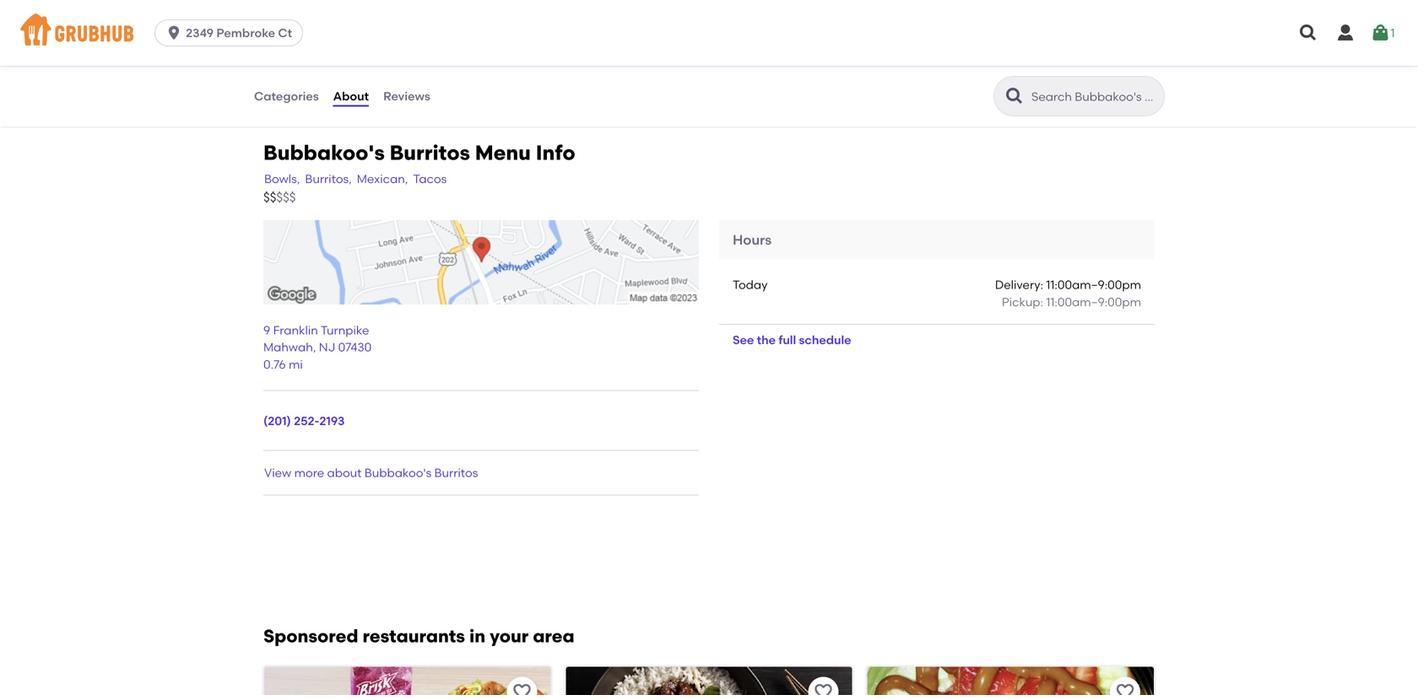 Task type: describe. For each thing, give the bounding box(es) containing it.
categories button
[[253, 66, 320, 127]]

07430
[[338, 340, 372, 355]]

11:00am–9:00pm for pickup: 11:00am–9:00pm
[[1047, 295, 1142, 309]]

restaurants
[[363, 626, 465, 648]]

today
[[733, 278, 768, 292]]

mi
[[289, 358, 303, 372]]

2 horizontal spatial svg image
[[1336, 23, 1356, 43]]

about button
[[332, 66, 370, 127]]

tacos
[[413, 172, 447, 186]]

about
[[327, 466, 362, 480]]

menu
[[475, 140, 531, 165]]

packages
[[253, 25, 317, 40]]

save this restaurant image for p.f. chang's logo
[[814, 683, 834, 696]]

full
[[779, 333, 796, 348]]

the
[[757, 333, 776, 348]]

2349 pembroke ct button
[[155, 19, 310, 46]]

0.76
[[263, 358, 286, 372]]

(201) 252-2193
[[263, 414, 345, 429]]

see the full schedule
[[733, 333, 852, 348]]

mexican,
[[357, 172, 408, 186]]

,
[[313, 340, 316, 355]]

Search Bubbakoo's Burritos search field
[[1030, 89, 1159, 105]]

svg image
[[1371, 23, 1391, 43]]

mexican, button
[[356, 170, 409, 189]]

save this restaurant button for taco bell logo
[[507, 678, 537, 696]]

(201)
[[263, 414, 291, 429]]

9
[[263, 323, 270, 338]]

your
[[490, 626, 529, 648]]

search icon image
[[1005, 86, 1025, 106]]

franklin
[[273, 323, 318, 338]]

see the full schedule button
[[719, 325, 865, 356]]

save this restaurant button for p.f. chang's logo
[[809, 678, 839, 696]]

pickup:
[[1002, 295, 1044, 309]]

in
[[470, 626, 486, 648]]

info
[[536, 140, 576, 165]]

schedule
[[799, 333, 852, 348]]

252-
[[294, 414, 319, 429]]

bowls,
[[264, 172, 300, 186]]

1 vertical spatial burritos
[[434, 466, 478, 480]]

ct
[[278, 26, 292, 40]]

11:00am–9:00pm for delivery: 11:00am–9:00pm
[[1047, 278, 1142, 292]]

catering
[[253, 7, 314, 22]]

reviews
[[383, 89, 430, 103]]

(201) 252-2193 button
[[263, 413, 345, 430]]

mahwah
[[263, 340, 313, 355]]

bowls, button
[[263, 170, 301, 189]]

svg image inside 2349 pembroke ct button
[[166, 24, 182, 41]]

9 franklin turnpike mahwah , nj 07430 0.76 mi
[[263, 323, 372, 372]]

save this restaurant image for taco bell logo
[[512, 683, 532, 696]]

0 vertical spatial bubbakoo's
[[263, 140, 385, 165]]



Task type: vqa. For each thing, say whether or not it's contained in the screenshot.
About Button
yes



Task type: locate. For each thing, give the bounding box(es) containing it.
2 horizontal spatial save this restaurant button
[[1110, 678, 1141, 696]]

1 button
[[1371, 18, 1395, 48]]

3 save this restaurant button from the left
[[1110, 678, 1141, 696]]

bubbakoo's up burritos,
[[263, 140, 385, 165]]

see
[[733, 333, 754, 348]]

2349 pembroke ct
[[186, 26, 292, 40]]

tacos button
[[412, 170, 448, 189]]

save this restaurant button
[[507, 678, 537, 696], [809, 678, 839, 696], [1110, 678, 1141, 696]]

area
[[533, 626, 575, 648]]

0 horizontal spatial svg image
[[166, 24, 182, 41]]

categories
[[254, 89, 319, 103]]

0 horizontal spatial save this restaurant image
[[512, 683, 532, 696]]

pickup: 11:00am–9:00pm
[[1002, 295, 1142, 309]]

view
[[264, 466, 292, 480]]

sponsored
[[263, 626, 358, 648]]

bubbakoo's right about
[[365, 466, 432, 480]]

turnpike
[[321, 323, 369, 338]]

burritos, button
[[304, 170, 353, 189]]

p.f. chang's logo image
[[566, 668, 853, 696]]

save this restaurant button for blueberry frozen yogurt, acai bowl, smoothie and bubble tea  logo
[[1110, 678, 1141, 696]]

2 save this restaurant button from the left
[[809, 678, 839, 696]]

bowls, burritos, mexican, tacos
[[264, 172, 447, 186]]

1 horizontal spatial save this restaurant image
[[814, 683, 834, 696]]

2 11:00am–9:00pm from the top
[[1047, 295, 1142, 309]]

2 horizontal spatial save this restaurant image
[[1115, 683, 1136, 696]]

3 save this restaurant image from the left
[[1115, 683, 1136, 696]]

catering packages
[[253, 7, 317, 40]]

blueberry frozen yogurt, acai bowl, smoothie and bubble tea  logo image
[[868, 668, 1154, 696]]

$$$$$
[[263, 190, 296, 205]]

delivery: 11:00am–9:00pm
[[995, 278, 1142, 292]]

more
[[294, 466, 324, 480]]

burritos,
[[305, 172, 352, 186]]

main navigation navigation
[[0, 0, 1419, 66]]

1
[[1391, 26, 1395, 40]]

save this restaurant image
[[512, 683, 532, 696], [814, 683, 834, 696], [1115, 683, 1136, 696]]

sponsored restaurants in your area
[[263, 626, 575, 648]]

$$
[[263, 190, 276, 205]]

1 save this restaurant button from the left
[[507, 678, 537, 696]]

1 vertical spatial bubbakoo's
[[365, 466, 432, 480]]

11:00am–9:00pm up pickup: 11:00am–9:00pm
[[1047, 278, 1142, 292]]

11:00am–9:00pm down the delivery: 11:00am–9:00pm
[[1047, 295, 1142, 309]]

bubbakoo's burritos menu info
[[263, 140, 576, 165]]

2 save this restaurant image from the left
[[814, 683, 834, 696]]

0 vertical spatial 11:00am–9:00pm
[[1047, 278, 1142, 292]]

2349
[[186, 26, 214, 40]]

2193
[[319, 414, 345, 429]]

delivery:
[[995, 278, 1044, 292]]

burritos
[[390, 140, 470, 165], [434, 466, 478, 480]]

save this restaurant image for blueberry frozen yogurt, acai bowl, smoothie and bubble tea  logo
[[1115, 683, 1136, 696]]

1 11:00am–9:00pm from the top
[[1047, 278, 1142, 292]]

1 horizontal spatial save this restaurant button
[[809, 678, 839, 696]]

nj
[[319, 340, 335, 355]]

bubbakoo's
[[263, 140, 385, 165], [365, 466, 432, 480]]

view more about bubbakoo's burritos
[[264, 466, 478, 480]]

0 horizontal spatial save this restaurant button
[[507, 678, 537, 696]]

0 vertical spatial burritos
[[390, 140, 470, 165]]

taco bell logo image
[[264, 668, 551, 696]]

svg image
[[1299, 23, 1319, 43], [1336, 23, 1356, 43], [166, 24, 182, 41]]

1 save this restaurant image from the left
[[512, 683, 532, 696]]

pembroke
[[216, 26, 275, 40]]

11:00am–9:00pm
[[1047, 278, 1142, 292], [1047, 295, 1142, 309]]

reviews button
[[383, 66, 431, 127]]

1 vertical spatial 11:00am–9:00pm
[[1047, 295, 1142, 309]]

about
[[333, 89, 369, 103]]

hours
[[733, 232, 772, 248]]

1 horizontal spatial svg image
[[1299, 23, 1319, 43]]



